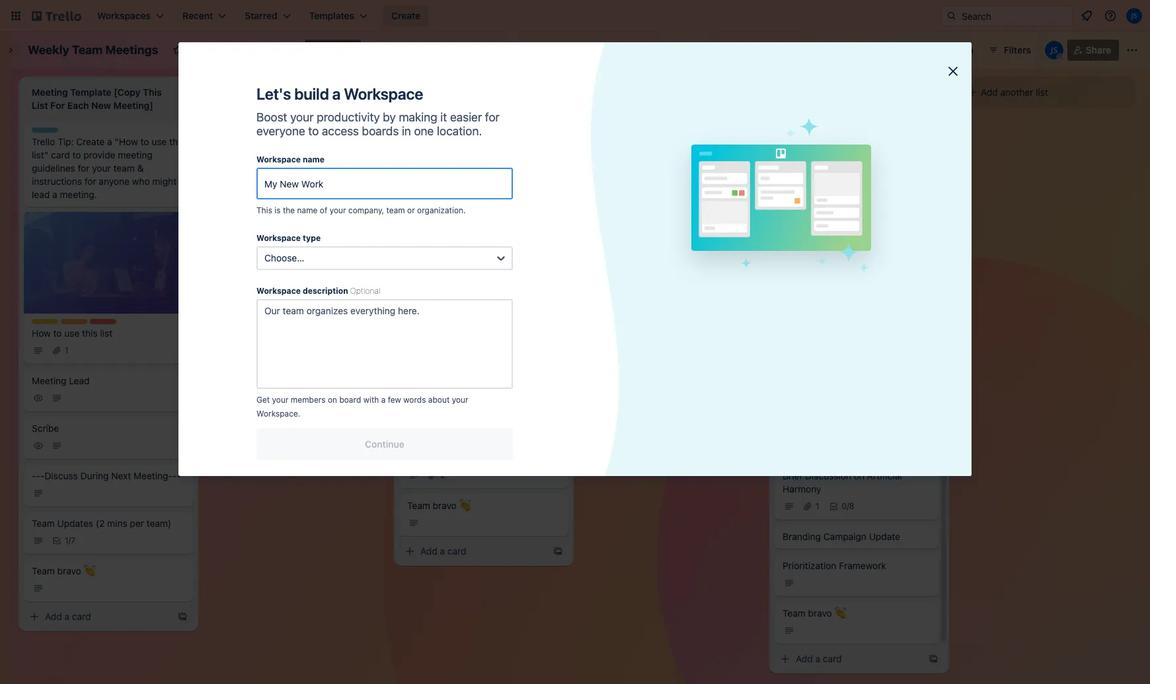 Task type: describe. For each thing, give the bounding box(es) containing it.
making inside topic clusters - making our content more... clustery
[[476, 439, 507, 451]]

"how
[[115, 136, 138, 147]]

0 horizontal spatial use
[[64, 328, 80, 339]]

meeting inside trello tip: create a "how to use this list" card to provide meeting guidelines for your team & instructions for anyone who might lead a meeting.
[[118, 149, 153, 161]]

workspace name
[[256, 155, 325, 165]]

campaign
[[824, 531, 867, 542]]

at
[[490, 268, 499, 280]]

1/7
[[65, 536, 75, 546]]

filters button
[[984, 40, 1035, 61]]

January 30th text field
[[399, 82, 545, 103]]

framework
[[839, 560, 886, 571]]

2 vertical spatial list
[[100, 328, 113, 339]]

takeaways
[[445, 282, 490, 293]]

team bravo 👏 for team bravo 👏 link under 2
[[407, 500, 471, 511]]

team inside trello tip: create a "how to use this list" card to provide meeting guidelines for your team & instructions for anyone who might lead a meeting.
[[113, 163, 135, 174]]

create inside trello tip: create a "how to use this list" card to provide meeting guidelines for your team & instructions for anyone who might lead a meeting.
[[76, 136, 105, 147]]

Meeting Template [Copy This List For Each New Meeting] text field
[[24, 82, 169, 116]]

get
[[256, 395, 270, 405]]

content
[[526, 439, 559, 451]]

2 vertical spatial scribe
[[32, 423, 59, 434]]

pr update
[[595, 268, 640, 280]]

this is the name of your company, team or organization.
[[256, 206, 466, 216]]

by
[[383, 110, 396, 124]]

you
[[288, 123, 303, 134]]

how
[[32, 328, 51, 339]]

workspace for workspace name
[[256, 155, 301, 165]]

with
[[363, 395, 379, 405]]

harmony
[[783, 484, 821, 495]]

strategic
[[407, 268, 446, 280]]

instructions
[[32, 176, 82, 187]]

team bravo 👏 link down 1/7 on the left bottom of page
[[24, 560, 193, 602]]

words
[[403, 395, 426, 405]]

team bravo 👏 link down 2
[[399, 494, 569, 537]]

team bravo 👏 for team bravo 👏 link underneath 1/7 on the left bottom of page
[[32, 566, 96, 577]]

star or unstar board image
[[173, 45, 183, 56]]

web summit conference update link
[[587, 292, 756, 315]]

it
[[440, 110, 447, 124]]

or
[[407, 206, 415, 216]]

0 vertical spatial name
[[303, 155, 325, 165]]

prioritization
[[783, 560, 837, 571]]

workspace for workspace type
[[256, 233, 301, 243]]

your inside trello tip: create a "how to use this list" card to provide meeting guidelines for your team & instructions for anyone who might lead a meeting.
[[92, 163, 111, 174]]

add another list link
[[961, 82, 1130, 103]]

meeting lead link for the january 30th text field on the top of the page
[[399, 109, 569, 133]]

team bravo 👏 link down prioritization framework link
[[775, 602, 939, 644]]

of
[[320, 206, 327, 216]]

card inside trello tip: create a "how to use this list" card to provide meeting guidelines for your team & instructions for anyone who might lead a meeting.
[[51, 149, 70, 161]]

list inside trello tip: after you finish a meeting, drag the meeting list here. ->
[[335, 136, 347, 147]]

>
[[224, 149, 229, 161]]

branding campaign update
[[783, 531, 900, 542]]

bravo for team bravo 👏 link under the 'webinar post-mortem' link
[[620, 374, 644, 385]]

strategic influence at work: training seminar takeaways
[[407, 268, 563, 293]]

brief discussion on artificial harmony
[[783, 470, 902, 495]]

Search field
[[957, 6, 1073, 26]]

1 vertical spatial jacob simon (jacobsimon16) image
[[1045, 41, 1063, 59]]

members
[[291, 395, 326, 405]]

team bravo 👏 link down the 'webinar post-mortem' link
[[587, 368, 756, 411]]

board
[[339, 395, 361, 405]]

one
[[414, 124, 434, 138]]

0/8
[[842, 501, 854, 511]]

power-ups
[[846, 44, 894, 56]]

lead
[[32, 189, 50, 200]]

on inside brief discussion on artificial harmony
[[854, 470, 865, 482]]

1 vertical spatial this
[[82, 328, 98, 339]]

in
[[402, 124, 411, 138]]

webinar
[[595, 327, 630, 338]]

this inside trello tip: create a "how to use this list" card to provide meeting guidelines for your team & instructions for anyone who might lead a meeting.
[[169, 136, 185, 147]]

1 vertical spatial for
[[78, 163, 90, 174]]

visible
[[266, 44, 294, 56]]

topic clusters - making our content more... clustery
[[407, 439, 559, 464]]

Previous Meetings ---> text field
[[212, 82, 357, 103]]

build
[[294, 85, 329, 103]]

trello tip: create a "how to use this list" card to provide meeting guidelines for your team & instructions for anyone who might lead a meeting.
[[32, 136, 185, 200]]

sm image inside strategic influence at work: training seminar takeaways link
[[407, 298, 420, 311]]

1 vertical spatial team
[[386, 206, 405, 216]]

a inside trello tip: after you finish a meeting, drag the meeting list here. ->
[[331, 123, 336, 134]]

add a card for ---discuss during next meeting---
[[420, 546, 466, 557]]

location.
[[437, 124, 482, 138]]

clusters
[[433, 439, 467, 451]]

scribe for scribe link to the middle
[[595, 144, 622, 155]]

customize views image
[[368, 44, 381, 57]]

get your members on board with a few words about your workspace.
[[256, 395, 468, 419]]

trello for trello tip: create a "how to use this list" card to provide meeting guidelines for your team & instructions for anyone who might lead a meeting.
[[32, 136, 55, 147]]

clustery
[[439, 453, 474, 464]]

for inside boost your productivity by making it easier for everyone to access boards in one location.
[[485, 110, 500, 124]]

0 vertical spatial 6/6
[[816, 208, 828, 217]]

your inside boost your productivity by making it easier for everyone to access boards in one location.
[[290, 110, 314, 124]]

our
[[509, 439, 523, 451]]

pr
[[595, 268, 607, 280]]

description
[[303, 286, 348, 296]]

to inside boost your productivity by making it easier for everyone to access boards in one location.
[[308, 124, 319, 138]]

scribe for top scribe link
[[783, 113, 810, 124]]

pr update link
[[587, 262, 756, 286]]

1 vertical spatial the
[[283, 206, 295, 216]]

👏 for team bravo 👏 link underneath 1/7 on the left bottom of page
[[84, 566, 96, 577]]

team bravo 👏 for team bravo 👏 link underneath prioritization framework link
[[783, 608, 847, 619]]

power-ups button
[[819, 40, 902, 61]]

continue button
[[256, 429, 513, 461]]

1 horizontal spatial 1
[[816, 501, 819, 511]]

workspace description optional
[[256, 286, 380, 296]]

👏 for team bravo 👏 link under 2
[[459, 500, 471, 511]]

0 horizontal spatial scribe link
[[24, 417, 193, 459]]

board
[[327, 44, 353, 56]]

0 horizontal spatial meeting lead link
[[24, 369, 193, 412]]

automation
[[923, 44, 974, 56]]

add a card for team updates (2 mins per team)
[[796, 654, 842, 665]]

list"
[[32, 149, 48, 161]]

guidelines
[[32, 163, 75, 174]]

influence
[[448, 268, 488, 280]]

anyone
[[99, 176, 130, 187]]

another
[[1001, 87, 1033, 98]]

access
[[322, 124, 359, 138]]

productivity
[[317, 110, 380, 124]]

0 horizontal spatial lead
[[69, 375, 90, 386]]

finish
[[305, 123, 328, 134]]

webinar post-mortem link
[[587, 321, 756, 363]]

workspace.
[[256, 409, 300, 419]]

topic
[[407, 439, 430, 451]]

branding
[[783, 531, 821, 542]]

workspace up by
[[344, 85, 423, 103]]

meetings
[[105, 43, 158, 57]]

let's build a workspace
[[256, 85, 423, 103]]

here.
[[350, 136, 371, 147]]

share button
[[1067, 40, 1119, 61]]

after
[[264, 123, 285, 134]]

workspace down choose…
[[256, 286, 301, 296]]

who
[[132, 176, 150, 187]]

optional
[[350, 286, 380, 296]]

1 vertical spatial scribe link
[[587, 138, 756, 162]]

team) inside team updates (2 mins per team) link
[[710, 221, 735, 232]]

is
[[275, 206, 281, 216]]

weekly
[[28, 43, 69, 57]]

company,
[[348, 206, 384, 216]]

about
[[428, 395, 450, 405]]

the inside trello tip: after you finish a meeting, drag the meeting list here. ->
[[281, 136, 295, 147]]



Task type: vqa. For each thing, say whether or not it's contained in the screenshot.
visibility within the This is an Atlassian account. Edit your personal information and visibility settings through your
no



Task type: locate. For each thing, give the bounding box(es) containing it.
drag
[[259, 136, 279, 147]]

team left &
[[113, 163, 135, 174]]

trello up meeting,
[[219, 123, 243, 134]]

1 vertical spatial create
[[76, 136, 105, 147]]

team bravo 👏 for team bravo 👏 link under the 'webinar post-mortem' link
[[595, 374, 659, 385]]

update inside "link"
[[704, 297, 735, 309]]

training
[[529, 268, 563, 280]]

update right pr
[[609, 268, 640, 280]]

list left here. on the left top
[[335, 136, 347, 147]]

strategic influence at work: training seminar takeaways link
[[399, 262, 569, 318]]

lead for meeting lead link for january 23rd text box
[[632, 115, 653, 126]]

bravo for team bravo 👏 link under 2
[[433, 500, 457, 511]]

per
[[881, 190, 895, 201], [505, 221, 519, 232], [693, 221, 707, 232], [130, 518, 144, 529]]

0 vertical spatial this
[[169, 136, 185, 147]]

2 horizontal spatial scribe
[[783, 113, 810, 124]]

0 vertical spatial 1
[[65, 345, 68, 355]]

2 horizontal spatial list
[[1036, 87, 1048, 98]]

the down you
[[281, 136, 295, 147]]

tip: inside trello tip: after you finish a meeting, drag the meeting list here. ->
[[245, 123, 261, 134]]

add a card link for ---discuss during next meeting---
[[399, 542, 547, 561]]

ups
[[877, 44, 894, 56]]

1 vertical spatial name
[[297, 206, 318, 216]]

jacob simon (jacobsimon16) image right filters
[[1045, 41, 1063, 59]]

6/6
[[816, 208, 828, 217], [440, 239, 453, 249]]

👏 for team bravo 👏 link underneath prioritization framework link
[[835, 608, 847, 619]]

board link
[[305, 40, 361, 61]]

0 vertical spatial meeting
[[298, 136, 332, 147]]

for up the meeting.
[[84, 176, 96, 187]]

this
[[256, 206, 272, 216]]

team inside board name text field
[[72, 43, 103, 57]]

0 vertical spatial team
[[113, 163, 135, 174]]

bravo down prioritization
[[808, 608, 832, 619]]

card
[[51, 149, 70, 161], [260, 176, 279, 188], [635, 420, 654, 431], [447, 546, 466, 557], [72, 611, 91, 622], [823, 654, 842, 665]]

let's
[[256, 85, 291, 103]]

web
[[595, 297, 614, 309]]

team bravo 👏 down prioritization
[[783, 608, 847, 619]]

lead for meeting lead link associated with the january 30th text field on the top of the page
[[444, 115, 465, 126]]

1 horizontal spatial list
[[335, 136, 347, 147]]

Board name text field
[[21, 40, 165, 61]]

making
[[399, 110, 437, 124], [476, 439, 507, 451]]

1 horizontal spatial meeting lead
[[407, 115, 465, 126]]

create button
[[383, 5, 428, 26]]

meeting
[[407, 115, 442, 126], [595, 115, 630, 126], [32, 375, 66, 386]]

use right how
[[64, 328, 80, 339]]

meeting for the january 30th text field on the top of the page
[[407, 115, 442, 126]]

meeting for january 23rd text box
[[595, 115, 630, 126]]

everyone
[[256, 124, 305, 138]]

discussion
[[805, 470, 851, 482]]

on left board on the left bottom of page
[[328, 395, 337, 405]]

1 horizontal spatial use
[[152, 136, 167, 147]]

0 horizontal spatial create from template… image
[[177, 612, 188, 622]]

👏 for team bravo 👏 link under the 'webinar post-mortem' link
[[647, 374, 659, 385]]

use right "how
[[152, 136, 167, 147]]

0 horizontal spatial meeting
[[32, 375, 66, 386]]

workspace up choose…
[[256, 233, 301, 243]]

2 vertical spatial for
[[84, 176, 96, 187]]

0 vertical spatial use
[[152, 136, 167, 147]]

0 vertical spatial update
[[609, 268, 640, 280]]

(2
[[847, 190, 856, 201], [471, 221, 480, 232], [659, 221, 668, 232], [96, 518, 105, 529]]

automation button
[[905, 40, 981, 61]]

to right you
[[308, 124, 319, 138]]

meeting lead link for january 23rd text box
[[587, 109, 756, 133]]

lead right one
[[444, 115, 465, 126]]

post-
[[633, 327, 656, 338]]

sm image inside team bravo 👏 link
[[783, 624, 796, 638]]

1 vertical spatial list
[[335, 136, 347, 147]]

team bravo 👏 down 1/7 on the left bottom of page
[[32, 566, 96, 577]]

this right how
[[82, 328, 98, 339]]

1 horizontal spatial create
[[391, 10, 421, 21]]

lead
[[444, 115, 465, 126], [632, 115, 653, 126], [69, 375, 90, 386]]

lead down how to use this list at the left
[[69, 375, 90, 386]]

0 horizontal spatial 6/6
[[440, 239, 453, 249]]

create from template… image for team bravo 👏
[[177, 612, 188, 622]]

bravo for team bravo 👏 link underneath 1/7 on the left bottom of page
[[57, 566, 81, 577]]

workspace visible button
[[191, 40, 302, 61]]

workspace left visible on the top left of the page
[[215, 44, 264, 56]]

0 horizontal spatial meeting
[[118, 149, 153, 161]]

name left of
[[297, 206, 318, 216]]

trello tip: after you finish a meeting, drag the meeting list here. ->
[[219, 123, 371, 161]]

this
[[169, 136, 185, 147], [82, 328, 98, 339]]

1 horizontal spatial trello
[[219, 123, 243, 134]]

0 horizontal spatial meeting lead
[[32, 375, 90, 386]]

1 horizontal spatial jacob simon (jacobsimon16) image
[[1126, 8, 1142, 24]]

0 horizontal spatial jacob simon (jacobsimon16) image
[[1045, 41, 1063, 59]]

share
[[1086, 44, 1111, 56]]

team bravo 👏 down webinar
[[595, 374, 659, 385]]

0 horizontal spatial list
[[100, 328, 113, 339]]

2 horizontal spatial update
[[869, 531, 900, 542]]

1 vertical spatial use
[[64, 328, 80, 339]]

create from template… image
[[553, 546, 563, 557]]

workspace visible
[[215, 44, 294, 56]]

making left our
[[476, 439, 507, 451]]

to
[[308, 124, 319, 138], [140, 136, 149, 147], [72, 149, 81, 161], [53, 328, 62, 339]]

during
[[831, 142, 860, 153], [456, 173, 484, 184], [644, 173, 672, 184], [80, 470, 109, 482]]

mins
[[858, 190, 878, 201], [483, 221, 503, 232], [670, 221, 691, 232], [107, 518, 127, 529]]

choose…
[[264, 253, 304, 264]]

team
[[72, 43, 103, 57], [783, 190, 806, 201], [407, 221, 430, 232], [595, 221, 618, 232], [595, 374, 618, 385], [407, 500, 430, 511], [32, 518, 55, 529], [32, 566, 55, 577], [783, 608, 806, 619]]

updates
[[808, 190, 844, 201], [433, 221, 469, 232], [620, 221, 656, 232], [57, 518, 93, 529]]

1 down harmony
[[816, 501, 819, 511]]

search image
[[947, 11, 957, 21]]

organization.
[[417, 206, 466, 216]]

provide
[[83, 149, 115, 161]]

2 horizontal spatial meeting lead link
[[587, 109, 756, 133]]

next
[[862, 142, 882, 153], [487, 173, 507, 184], [674, 173, 694, 184], [111, 470, 131, 482]]

brief
[[783, 470, 803, 482]]

2 horizontal spatial lead
[[632, 115, 653, 126]]

add a card link for team updates (2 mins per team)
[[775, 650, 923, 669]]

2 vertical spatial update
[[869, 531, 900, 542]]

filters
[[1004, 44, 1031, 56]]

bravo down webinar post-mortem
[[620, 374, 644, 385]]

add a card
[[233, 176, 279, 188], [608, 420, 654, 431], [420, 546, 466, 557], [45, 611, 91, 622], [796, 654, 842, 665]]

create inside 'button'
[[391, 10, 421, 21]]

prioritization framework
[[783, 560, 886, 571]]

workspace for workspace visible
[[215, 44, 264, 56]]

prioritization framework link
[[775, 554, 939, 597]]

0 horizontal spatial 1
[[65, 345, 68, 355]]

for down provide
[[78, 163, 90, 174]]

on
[[328, 395, 337, 405], [854, 470, 865, 482]]

0 vertical spatial on
[[328, 395, 337, 405]]

meeting down how
[[32, 375, 66, 386]]

2
[[440, 470, 445, 480]]

meeting lead link
[[399, 109, 569, 133], [587, 109, 756, 133], [24, 369, 193, 412]]

tip: for after
[[245, 123, 261, 134]]

0 horizontal spatial tip:
[[58, 136, 74, 147]]

0 horizontal spatial this
[[82, 328, 98, 339]]

workspace inside button
[[215, 44, 264, 56]]

on inside get your members on board with a few words about your workspace.
[[328, 395, 337, 405]]

sm image
[[783, 206, 796, 219], [426, 237, 439, 251], [595, 237, 608, 251], [32, 344, 45, 357], [50, 344, 63, 357], [50, 392, 63, 405], [407, 469, 420, 482], [801, 500, 814, 513], [407, 517, 420, 530], [32, 534, 45, 548], [403, 545, 416, 558], [783, 577, 796, 590], [32, 582, 45, 595], [28, 610, 41, 624], [779, 653, 792, 666]]

0 vertical spatial tip:
[[245, 123, 261, 134]]

2 horizontal spatial scribe link
[[775, 107, 939, 131]]

1 horizontal spatial 6/6
[[816, 208, 828, 217]]

trello up list"
[[32, 136, 55, 147]]

1 vertical spatial scribe
[[595, 144, 622, 155]]

add a card for meeting lead
[[45, 611, 91, 622]]

sm image inside add another list link
[[966, 86, 980, 99]]

0 vertical spatial making
[[399, 110, 437, 124]]

boost your productivity by making it easier for everyone to access boards in one location.
[[256, 110, 500, 138]]

team bravo 👏 down 2
[[407, 500, 471, 511]]

2 horizontal spatial meeting lead
[[595, 115, 653, 126]]

0 vertical spatial for
[[485, 110, 500, 124]]

continue
[[365, 439, 404, 450]]

to right "how
[[140, 136, 149, 147]]

this up might
[[169, 136, 185, 147]]

summit
[[617, 297, 649, 309]]

1 horizontal spatial scribe
[[595, 144, 622, 155]]

2 horizontal spatial meeting
[[595, 115, 630, 126]]

0 vertical spatial jacob simon (jacobsimon16) image
[[1126, 8, 1142, 24]]

2 vertical spatial scribe link
[[24, 417, 193, 459]]

0 vertical spatial the
[[281, 136, 295, 147]]

sm image inside meeting lead link
[[50, 392, 63, 405]]

tip: up meeting,
[[245, 123, 261, 134]]

create from template… image
[[177, 612, 188, 622], [928, 654, 939, 665]]

seminar
[[407, 282, 442, 293]]

bravo
[[620, 374, 644, 385], [433, 500, 457, 511], [57, 566, 81, 577], [808, 608, 832, 619]]

0 vertical spatial scribe
[[783, 113, 810, 124]]

meeting down january 23rd text box
[[595, 115, 630, 126]]

1 horizontal spatial scribe link
[[587, 138, 756, 162]]

workspace down drag
[[256, 155, 301, 165]]

might
[[152, 176, 177, 187]]

add
[[981, 87, 998, 98], [233, 176, 250, 188], [608, 420, 625, 431], [420, 546, 437, 557], [45, 611, 62, 622], [796, 654, 813, 665]]

0 horizontal spatial making
[[399, 110, 437, 124]]

0 horizontal spatial create
[[76, 136, 105, 147]]

0 vertical spatial scribe link
[[775, 107, 939, 131]]

1 vertical spatial 6/6
[[440, 239, 453, 249]]

1 vertical spatial 1
[[816, 501, 819, 511]]

trello inside trello tip: after you finish a meeting, drag the meeting list here. ->
[[219, 123, 243, 134]]

1 vertical spatial meeting
[[118, 149, 153, 161]]

lead down january 23rd text box
[[632, 115, 653, 126]]

the right is
[[283, 206, 295, 216]]

1 vertical spatial tip:
[[58, 136, 74, 147]]

tip: inside trello tip: create a "how to use this list" card to provide meeting guidelines for your team & instructions for anyone who might lead a meeting.
[[58, 136, 74, 147]]

trello tip: create a "how to use this list" card to provide meeting guidelines for your team & instructions for anyone who might lead a meeting. link
[[24, 122, 193, 207]]

1 horizontal spatial update
[[704, 297, 735, 309]]

1 vertical spatial making
[[476, 439, 507, 451]]

artificial
[[867, 470, 902, 482]]

name down finish
[[303, 155, 325, 165]]

jacob simon (jacobsimon16) image
[[1126, 8, 1142, 24], [1045, 41, 1063, 59]]

1 horizontal spatial tip:
[[245, 123, 261, 134]]

---discuss during next meeting---
[[783, 142, 932, 153], [407, 173, 556, 184], [595, 173, 744, 184], [32, 470, 181, 482]]

add a card link for meeting lead
[[24, 608, 172, 626]]

meeting,
[[219, 136, 257, 147]]

trello inside trello tip: create a "how to use this list" card to provide meeting guidelines for your team & instructions for anyone who might lead a meeting.
[[32, 136, 55, 147]]

1 horizontal spatial this
[[169, 136, 185, 147]]

1 horizontal spatial meeting lead link
[[399, 109, 569, 133]]

team left or
[[386, 206, 405, 216]]

1 horizontal spatial lead
[[444, 115, 465, 126]]

a inside get your members on board with a few words about your workspace.
[[381, 395, 386, 405]]

update right conference on the right
[[704, 297, 735, 309]]

0 horizontal spatial trello
[[32, 136, 55, 147]]

tip: up guidelines at the left
[[58, 136, 74, 147]]

0 notifications image
[[1079, 8, 1095, 24]]

0 vertical spatial list
[[1036, 87, 1048, 98]]

trello for trello tip: after you finish a meeting, drag the meeting list here. ->
[[219, 123, 243, 134]]

list right how
[[100, 328, 113, 339]]

1 horizontal spatial making
[[476, 439, 507, 451]]

1 vertical spatial create from template… image
[[928, 654, 939, 665]]

Our team organizes everything here. text field
[[256, 299, 513, 389]]

0 vertical spatial create
[[391, 10, 421, 21]]

1 horizontal spatial team
[[386, 206, 405, 216]]

- inside trello tip: after you finish a meeting, drag the meeting list here. ->
[[219, 149, 224, 161]]

few
[[388, 395, 401, 405]]

1 horizontal spatial create from template… image
[[928, 654, 939, 665]]

0 vertical spatial create from template… image
[[177, 612, 188, 622]]

1 horizontal spatial meeting
[[407, 115, 442, 126]]

tip: for create
[[58, 136, 74, 147]]

sm image inside team updates (2 mins per team) link
[[595, 237, 608, 251]]

boards
[[362, 124, 399, 138]]

meeting lead for january 23rd text box
[[595, 115, 653, 126]]

trello tip: after you finish a meeting, drag the meeting list here. -> link
[[212, 109, 381, 167]]

1 horizontal spatial on
[[854, 470, 865, 482]]

1 vertical spatial on
[[854, 470, 865, 482]]

0 horizontal spatial on
[[328, 395, 337, 405]]

for right easier
[[485, 110, 500, 124]]

meeting down finish
[[298, 136, 332, 147]]

- inside topic clusters - making our content more... clustery
[[469, 439, 473, 451]]

use inside trello tip: create a "how to use this list" card to provide meeting guidelines for your team & instructions for anyone who might lead a meeting.
[[152, 136, 167, 147]]

0 vertical spatial trello
[[219, 123, 243, 134]]

jacob simon (jacobsimon16) image right open information menu image
[[1126, 8, 1142, 24]]

1 vertical spatial trello
[[32, 136, 55, 147]]

making left "it"
[[399, 110, 437, 124]]

open information menu image
[[1104, 9, 1117, 22]]

making inside boost your productivity by making it easier for everyone to access boards in one location.
[[399, 110, 437, 124]]

sm image inside prioritization framework link
[[783, 577, 796, 590]]

show menu image
[[1126, 44, 1139, 57]]

workspace type
[[256, 233, 321, 243]]

meeting inside trello tip: after you finish a meeting, drag the meeting list here. ->
[[298, 136, 332, 147]]

list right another
[[1036, 87, 1048, 98]]

0 horizontal spatial team
[[113, 163, 135, 174]]

meeting lead for the january 30th text field on the top of the page
[[407, 115, 465, 126]]

sm image inside meeting lead link
[[32, 392, 45, 405]]

0 horizontal spatial scribe
[[32, 423, 59, 434]]

bravo down 2
[[433, 500, 457, 511]]

team
[[113, 163, 135, 174], [386, 206, 405, 216]]

meeting.
[[60, 189, 97, 200]]

primary element
[[0, 0, 1150, 32]]

meeting up &
[[118, 149, 153, 161]]

update up framework
[[869, 531, 900, 542]]

team updates (2 mins per team) link
[[587, 215, 756, 257]]

1 horizontal spatial meeting
[[298, 136, 332, 147]]

bravo down 1/7 on the left bottom of page
[[57, 566, 81, 577]]

Workspace name text field
[[256, 168, 513, 200]]

meeting lead
[[407, 115, 465, 126], [595, 115, 653, 126], [32, 375, 90, 386]]

0 horizontal spatial update
[[609, 268, 640, 280]]

trello
[[219, 123, 243, 134], [32, 136, 55, 147]]

bravo for team bravo 👏 link underneath prioritization framework link
[[808, 608, 832, 619]]

1 vertical spatial update
[[704, 297, 735, 309]]

workspace
[[215, 44, 264, 56], [344, 85, 423, 103], [256, 155, 301, 165], [256, 233, 301, 243], [256, 286, 301, 296]]

January 23rd text field
[[587, 82, 732, 103]]

sm image
[[966, 86, 980, 99], [783, 159, 796, 172], [407, 190, 420, 203], [595, 190, 608, 203], [801, 206, 814, 219], [407, 237, 420, 251], [407, 298, 420, 311], [32, 392, 45, 405], [32, 439, 45, 453], [50, 439, 63, 453], [426, 469, 439, 482], [32, 487, 45, 500], [783, 500, 796, 513], [827, 500, 841, 513], [50, 534, 63, 548], [783, 624, 796, 638]]

1 down how to use this list at the left
[[65, 345, 68, 355]]

meeting right by
[[407, 115, 442, 126]]

to right how
[[53, 328, 62, 339]]

to left provide
[[72, 149, 81, 161]]

on left artificial
[[854, 470, 865, 482]]

create from template… image for prioritization framework
[[928, 654, 939, 665]]

weekly team meetings
[[28, 43, 158, 57]]



